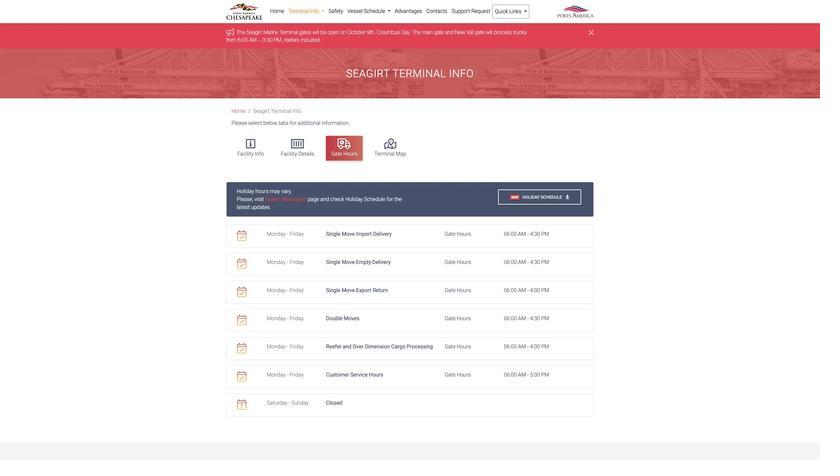 Task type: vqa. For each thing, say whether or not it's contained in the screenshot.
bottom can
no



Task type: locate. For each thing, give the bounding box(es) containing it.
processing
[[407, 344, 433, 350]]

monday - friday for customer service hours
[[267, 372, 304, 378]]

am for single move export return
[[518, 287, 526, 294]]

tab list containing facility info
[[229, 133, 594, 164]]

delivery
[[373, 231, 392, 237], [372, 259, 391, 266]]

move left import
[[342, 231, 355, 237]]

5 06:00 from the top
[[504, 344, 517, 350]]

6 pm from the top
[[542, 372, 549, 378]]

1 vertical spatial and
[[321, 196, 329, 203]]

schedule left the
[[364, 196, 385, 203]]

1 horizontal spatial and
[[343, 344, 352, 350]]

and
[[445, 29, 454, 35], [321, 196, 329, 203], [343, 344, 352, 350]]

1 friday from the top
[[290, 231, 304, 237]]

tab panel
[[227, 182, 594, 417]]

the up 6:00
[[237, 29, 245, 35]]

and right the page
[[321, 196, 329, 203]]

3 monday - friday from the top
[[267, 287, 304, 294]]

0 vertical spatial single
[[326, 231, 341, 237]]

move for import
[[342, 231, 355, 237]]

1 vertical spatial 4:30
[[530, 259, 540, 266]]

delivery right "empty" on the bottom of the page
[[372, 259, 391, 266]]

may
[[270, 188, 280, 195]]

quick
[[495, 8, 508, 15]]

facility inside facility info link
[[237, 151, 254, 157]]

facility for facility details
[[281, 151, 297, 157]]

for right tabs
[[290, 120, 297, 126]]

monday for single move export return
[[267, 287, 286, 294]]

0 vertical spatial home link
[[268, 5, 286, 18]]

1 horizontal spatial the
[[413, 29, 421, 35]]

delivery for single move empty delivery
[[372, 259, 391, 266]]

vessel schedule link
[[345, 5, 393, 18]]

moves
[[344, 316, 360, 322]]

gate for single move import delivery
[[445, 231, 456, 237]]

4 06:00 from the top
[[504, 316, 517, 322]]

hours for reefer and over dimension cargo processing
[[457, 344, 471, 350]]

tab list
[[229, 133, 594, 164]]

import
[[356, 231, 372, 237]]

gate hours for single move export return
[[445, 287, 471, 294]]

single for single move import delivery
[[326, 231, 341, 237]]

1 horizontal spatial home
[[270, 8, 284, 14]]

saturday
[[267, 400, 287, 406]]

contacts
[[427, 8, 448, 14]]

5 pm from the top
[[542, 344, 549, 350]]

06:00 am - 4:00 pm
[[504, 287, 549, 294], [504, 344, 549, 350]]

1 horizontal spatial will
[[486, 29, 493, 35]]

monday
[[267, 231, 286, 237], [267, 259, 286, 266], [267, 287, 286, 294], [267, 316, 286, 322], [267, 344, 286, 350], [267, 372, 286, 378]]

latest
[[237, 204, 250, 211]]

0 horizontal spatial home
[[232, 108, 246, 114]]

1 gate from the left
[[434, 29, 444, 35]]

2 06:00 from the top
[[504, 259, 517, 266]]

1 horizontal spatial for
[[387, 196, 393, 203]]

reefer
[[326, 344, 341, 350]]

1 monday - friday from the top
[[267, 231, 304, 237]]

hours for double moves
[[457, 316, 471, 322]]

single for single move export return
[[326, 287, 341, 294]]

single
[[326, 231, 341, 237], [326, 259, 341, 266], [326, 287, 341, 294]]

1 06:00 from the top
[[504, 231, 517, 237]]

single up double
[[326, 287, 341, 294]]

schedule left arrow alt to bottom image at top
[[541, 195, 562, 200]]

1 4:00 from the top
[[530, 287, 540, 294]]

2 vertical spatial 06:00 am - 4:30 pm
[[504, 316, 549, 322]]

2 pm from the top
[[542, 259, 549, 266]]

dimension
[[365, 344, 390, 350]]

holiday inside holiday hours may vary. please, visit urgent messages
[[237, 188, 254, 195]]

new inside the seagirt marine terminal gates will be open on october 9th, columbus day. the main gate and new vail gate will process trucks from 6:00 am – 3:30 pm, reefers included.
[[455, 29, 465, 35]]

will left process
[[486, 29, 493, 35]]

2 06:00 am - 4:00 pm from the top
[[504, 344, 549, 350]]

2 4:00 from the top
[[530, 344, 540, 350]]

0 vertical spatial and
[[445, 29, 454, 35]]

6 06:00 from the top
[[504, 372, 517, 378]]

friday for double moves
[[290, 316, 304, 322]]

3 4:30 from the top
[[530, 316, 540, 322]]

5 monday - friday from the top
[[267, 344, 304, 350]]

1 horizontal spatial gate
[[475, 29, 485, 35]]

facility left details
[[281, 151, 297, 157]]

terminal
[[289, 8, 309, 14], [280, 29, 298, 35], [393, 67, 446, 80], [271, 108, 291, 114], [375, 151, 395, 157]]

for inside "page and check holiday schedule for the latest updates."
[[387, 196, 393, 203]]

new left holiday schedule
[[512, 195, 519, 199]]

4:00 for single move export return
[[530, 287, 540, 294]]

2 facility from the left
[[281, 151, 297, 157]]

6 friday from the top
[[290, 372, 304, 378]]

monday for reefer and over dimension cargo processing
[[267, 344, 286, 350]]

move left "empty" on the bottom of the page
[[342, 259, 355, 266]]

1 single from the top
[[326, 231, 341, 237]]

terminal inside the seagirt marine terminal gates will be open on october 9th, columbus day. the main gate and new vail gate will process trucks from 6:00 am – 3:30 pm, reefers included.
[[280, 29, 298, 35]]

single for single move empty delivery
[[326, 259, 341, 266]]

monday for single move empty delivery
[[267, 259, 286, 266]]

1 vertical spatial 06:00 am - 4:30 pm
[[504, 259, 549, 266]]

0 vertical spatial 06:00 am - 4:00 pm
[[504, 287, 549, 294]]

move left export
[[342, 287, 355, 294]]

schedule right "vessel"
[[364, 8, 385, 14]]

pm for single move empty delivery
[[542, 259, 549, 266]]

customer
[[326, 372, 349, 378]]

3 pm from the top
[[542, 287, 549, 294]]

4 friday from the top
[[290, 316, 304, 322]]

single left import
[[326, 231, 341, 237]]

2 monday from the top
[[267, 259, 286, 266]]

0 horizontal spatial gate
[[434, 29, 444, 35]]

am for double moves
[[518, 316, 526, 322]]

will
[[313, 29, 319, 35], [486, 29, 493, 35]]

monday - friday
[[267, 231, 304, 237], [267, 259, 304, 266], [267, 287, 304, 294], [267, 316, 304, 322], [267, 344, 304, 350], [267, 372, 304, 378]]

1 vertical spatial move
[[342, 259, 355, 266]]

info
[[310, 8, 319, 14], [449, 67, 474, 80], [292, 108, 301, 114], [255, 151, 264, 157]]

the seagirt marine terminal gates will be open on october 9th, columbus day. the main gate and new vail gate will process trucks from 6:00 am – 3:30 pm, reefers included. alert
[[0, 23, 820, 49]]

0 vertical spatial home
[[270, 8, 284, 14]]

move
[[342, 231, 355, 237], [342, 259, 355, 266], [342, 287, 355, 294]]

monday - friday for single move empty delivery
[[267, 259, 304, 266]]

friday for single move export return
[[290, 287, 304, 294]]

0 horizontal spatial and
[[321, 196, 329, 203]]

1 horizontal spatial facility
[[281, 151, 297, 157]]

2 move from the top
[[342, 259, 355, 266]]

day.
[[401, 29, 411, 35]]

friday for customer service hours
[[290, 372, 304, 378]]

2 4:30 from the top
[[530, 259, 540, 266]]

1 horizontal spatial new
[[512, 195, 519, 199]]

october
[[348, 29, 366, 35]]

am for single move import delivery
[[518, 231, 526, 237]]

holiday
[[237, 188, 254, 195], [523, 195, 540, 200], [346, 196, 363, 203]]

gate for single move export return
[[445, 287, 456, 294]]

hours
[[344, 151, 358, 157], [457, 231, 471, 237], [457, 259, 471, 266], [457, 287, 471, 294], [457, 316, 471, 322], [457, 344, 471, 350], [369, 372, 383, 378], [457, 372, 471, 378]]

1 06:00 am - 4:00 pm from the top
[[504, 287, 549, 294]]

1 vertical spatial delivery
[[372, 259, 391, 266]]

links
[[510, 8, 522, 15]]

3 monday from the top
[[267, 287, 286, 294]]

please
[[232, 120, 247, 126]]

0 vertical spatial for
[[290, 120, 297, 126]]

new
[[455, 29, 465, 35], [512, 195, 519, 199]]

customer service hours
[[326, 372, 383, 378]]

and left over
[[343, 344, 352, 350]]

1 vertical spatial new
[[512, 195, 519, 199]]

0 horizontal spatial facility
[[237, 151, 254, 157]]

seagirt
[[247, 29, 262, 35], [346, 67, 390, 80], [253, 108, 270, 114]]

0 vertical spatial 06:00 am - 4:30 pm
[[504, 231, 549, 237]]

2 single from the top
[[326, 259, 341, 266]]

process
[[494, 29, 512, 35]]

1 vertical spatial single
[[326, 259, 341, 266]]

the right day.
[[413, 29, 421, 35]]

3 06:00 am - 4:30 pm from the top
[[504, 316, 549, 322]]

3 friday from the top
[[290, 287, 304, 294]]

urgent
[[265, 196, 281, 203]]

gate
[[331, 151, 342, 157], [445, 231, 456, 237], [445, 259, 456, 266], [445, 287, 456, 294], [445, 316, 456, 322], [445, 344, 456, 350], [445, 372, 456, 378]]

5 monday from the top
[[267, 344, 286, 350]]

support request
[[452, 8, 491, 14]]

0 vertical spatial new
[[455, 29, 465, 35]]

1 vertical spatial for
[[387, 196, 393, 203]]

home up marine
[[270, 8, 284, 14]]

home up please
[[232, 108, 246, 114]]

and left vail
[[445, 29, 454, 35]]

home link
[[268, 5, 286, 18], [232, 108, 246, 114]]

4:00
[[530, 287, 540, 294], [530, 344, 540, 350]]

0 horizontal spatial new
[[455, 29, 465, 35]]

friday
[[290, 231, 304, 237], [290, 259, 304, 266], [290, 287, 304, 294], [290, 316, 304, 322], [290, 344, 304, 350], [290, 372, 304, 378]]

gate right main
[[434, 29, 444, 35]]

gate hours
[[331, 151, 358, 157], [445, 231, 471, 237], [445, 259, 471, 266], [445, 287, 471, 294], [445, 316, 471, 322], [445, 344, 471, 350], [445, 372, 471, 378]]

home link up marine
[[268, 5, 286, 18]]

0 horizontal spatial the
[[237, 29, 245, 35]]

monday for double moves
[[267, 316, 286, 322]]

gate hours for single move import delivery
[[445, 231, 471, 237]]

gate hours for single move empty delivery
[[445, 259, 471, 266]]

facility
[[237, 151, 254, 157], [281, 151, 297, 157]]

monday - friday for reefer and over dimension cargo processing
[[267, 344, 304, 350]]

pm for single move export return
[[542, 287, 549, 294]]

hours for customer service hours
[[457, 372, 471, 378]]

2 vertical spatial single
[[326, 287, 341, 294]]

2 vertical spatial 4:30
[[530, 316, 540, 322]]

and inside "page and check holiday schedule for the latest updates."
[[321, 196, 329, 203]]

1 vertical spatial 06:00 am - 4:00 pm
[[504, 344, 549, 350]]

0 vertical spatial seagirt terminal info
[[346, 67, 474, 80]]

am
[[249, 37, 257, 43], [518, 231, 526, 237], [518, 259, 526, 266], [518, 287, 526, 294], [518, 316, 526, 322], [518, 344, 526, 350], [518, 372, 526, 378]]

3 single from the top
[[326, 287, 341, 294]]

1 vertical spatial 4:00
[[530, 344, 540, 350]]

visit
[[255, 196, 264, 203]]

home
[[270, 8, 284, 14], [232, 108, 246, 114]]

pm
[[542, 231, 549, 237], [542, 259, 549, 266], [542, 287, 549, 294], [542, 316, 549, 322], [542, 344, 549, 350], [542, 372, 549, 378]]

home link up please
[[232, 108, 246, 114]]

facility down please
[[237, 151, 254, 157]]

gate right vail
[[475, 29, 485, 35]]

06:00 for single move export return
[[504, 287, 517, 294]]

and inside the seagirt marine terminal gates will be open on october 9th, columbus day. the main gate and new vail gate will process trucks from 6:00 am – 3:30 pm, reefers included.
[[445, 29, 454, 35]]

0 vertical spatial 4:30
[[530, 231, 540, 237]]

2 will from the left
[[486, 29, 493, 35]]

1 the from the left
[[237, 29, 245, 35]]

pm for double moves
[[542, 316, 549, 322]]

monday for single move import delivery
[[267, 231, 286, 237]]

1 vertical spatial seagirt terminal info
[[253, 108, 301, 114]]

facility inside the 'facility details' link
[[281, 151, 297, 157]]

schedule
[[364, 8, 385, 14], [541, 195, 562, 200], [364, 196, 385, 203]]

4 monday - friday from the top
[[267, 316, 304, 322]]

0 vertical spatial delivery
[[373, 231, 392, 237]]

delivery right import
[[373, 231, 392, 237]]

cargo
[[391, 344, 406, 350]]

0 vertical spatial move
[[342, 231, 355, 237]]

for left the
[[387, 196, 393, 203]]

2 06:00 am - 4:30 pm from the top
[[504, 259, 549, 266]]

0 vertical spatial seagirt
[[247, 29, 262, 35]]

-
[[287, 231, 288, 237], [527, 231, 529, 237], [287, 259, 288, 266], [527, 259, 529, 266], [287, 287, 288, 294], [527, 287, 529, 294], [287, 316, 288, 322], [527, 316, 529, 322], [287, 344, 288, 350], [527, 344, 529, 350], [287, 372, 288, 378], [527, 372, 529, 378], [289, 400, 290, 406]]

2 vertical spatial seagirt
[[253, 108, 270, 114]]

1 4:30 from the top
[[530, 231, 540, 237]]

0 vertical spatial 4:00
[[530, 287, 540, 294]]

4 pm from the top
[[542, 316, 549, 322]]

4 monday from the top
[[267, 316, 286, 322]]

1 facility from the left
[[237, 151, 254, 157]]

seagirt terminal info
[[346, 67, 474, 80], [253, 108, 301, 114]]

6 monday from the top
[[267, 372, 286, 378]]

3 06:00 from the top
[[504, 287, 517, 294]]

gate
[[434, 29, 444, 35], [475, 29, 485, 35]]

1 move from the top
[[342, 231, 355, 237]]

new left vail
[[455, 29, 465, 35]]

quick links link
[[493, 5, 529, 19]]

seagirt inside the seagirt marine terminal gates will be open on october 9th, columbus day. the main gate and new vail gate will process trucks from 6:00 am – 3:30 pm, reefers included.
[[247, 29, 262, 35]]

0 horizontal spatial home link
[[232, 108, 246, 114]]

1 pm from the top
[[542, 231, 549, 237]]

the seagirt marine terminal gates will be open on october 9th, columbus day. the main gate and new vail gate will process trucks from 6:00 am – 3:30 pm, reefers included.
[[226, 29, 527, 43]]

1 06:00 am - 4:30 pm from the top
[[504, 231, 549, 237]]

vessel schedule
[[348, 8, 387, 14]]

1 monday from the top
[[267, 231, 286, 237]]

5 friday from the top
[[290, 344, 304, 350]]

saturday - sunday
[[267, 400, 309, 406]]

06:00 am - 4:30 pm
[[504, 231, 549, 237], [504, 259, 549, 266], [504, 316, 549, 322]]

gate for double moves
[[445, 316, 456, 322]]

6 monday - friday from the top
[[267, 372, 304, 378]]

monday for customer service hours
[[267, 372, 286, 378]]

4:30
[[530, 231, 540, 237], [530, 259, 540, 266], [530, 316, 540, 322]]

0 horizontal spatial seagirt terminal info
[[253, 108, 301, 114]]

3 move from the top
[[342, 287, 355, 294]]

2 horizontal spatial and
[[445, 29, 454, 35]]

vary.
[[281, 188, 292, 195]]

2 vertical spatial move
[[342, 287, 355, 294]]

the seagirt marine terminal gates will be open on october 9th, columbus day. the main gate and new vail gate will process trucks from 6:00 am – 3:30 pm, reefers included. link
[[226, 29, 527, 43]]

gate inside tab list
[[331, 151, 342, 157]]

1 horizontal spatial seagirt terminal info
[[346, 67, 474, 80]]

0 horizontal spatial holiday
[[237, 188, 254, 195]]

2 friday from the top
[[290, 259, 304, 266]]

gate hours for double moves
[[445, 316, 471, 322]]

2 monday - friday from the top
[[267, 259, 304, 266]]

2 horizontal spatial holiday
[[523, 195, 540, 200]]

0 horizontal spatial will
[[313, 29, 319, 35]]

4:30 for empty
[[530, 259, 540, 266]]

will left be
[[313, 29, 319, 35]]

single left "empty" on the bottom of the page
[[326, 259, 341, 266]]

1 horizontal spatial holiday
[[346, 196, 363, 203]]

select
[[248, 120, 262, 126]]

terminal map link
[[369, 136, 412, 161]]

information.
[[322, 120, 350, 126]]

2 vertical spatial and
[[343, 344, 352, 350]]



Task type: describe. For each thing, give the bounding box(es) containing it.
advantages
[[395, 8, 422, 14]]

tabs
[[279, 120, 289, 126]]

friday for single move empty delivery
[[290, 259, 304, 266]]

sunday
[[292, 400, 309, 406]]

safety
[[329, 8, 343, 14]]

please,
[[237, 196, 253, 203]]

and for page and check holiday schedule for the latest updates.
[[321, 196, 329, 203]]

support request link
[[450, 5, 493, 18]]

delivery for single move import delivery
[[373, 231, 392, 237]]

trucks
[[513, 29, 527, 35]]

check
[[331, 196, 344, 203]]

06:00 am - 4:30 pm for import
[[504, 231, 549, 237]]

terminal info
[[289, 8, 320, 14]]

over
[[353, 344, 364, 350]]

3:30
[[262, 37, 273, 43]]

page
[[308, 196, 319, 203]]

move for export
[[342, 287, 355, 294]]

vail
[[467, 29, 474, 35]]

contacts link
[[424, 5, 450, 18]]

gates
[[299, 29, 311, 35]]

gate hours link
[[326, 136, 363, 161]]

terminal map
[[375, 151, 406, 157]]

facility details
[[281, 151, 314, 157]]

close image
[[589, 29, 594, 37]]

monday - friday for single move export return
[[267, 287, 304, 294]]

page and check holiday schedule for the latest updates.
[[237, 196, 402, 211]]

1 vertical spatial seagirt
[[346, 67, 390, 80]]

single move export return
[[326, 287, 388, 294]]

single move empty delivery
[[326, 259, 391, 266]]

new inside tab panel
[[512, 195, 519, 199]]

am for single move empty delivery
[[518, 259, 526, 266]]

and for reefer and over dimension cargo processing
[[343, 344, 352, 350]]

hours for single move import delivery
[[457, 231, 471, 237]]

bullhorn image
[[226, 28, 237, 36]]

double moves
[[326, 316, 360, 322]]

0 horizontal spatial for
[[290, 120, 297, 126]]

schedule inside "page and check holiday schedule for the latest updates."
[[364, 196, 385, 203]]

empty
[[356, 259, 371, 266]]

monday - friday for double moves
[[267, 316, 304, 322]]

facility for facility info
[[237, 151, 254, 157]]

06:00 for double moves
[[504, 316, 517, 322]]

06:00 for single move import delivery
[[504, 231, 517, 237]]

schedule for vessel
[[364, 8, 385, 14]]

gate hours for customer service hours
[[445, 372, 471, 378]]

4:00 for reefer and over dimension cargo processing
[[530, 344, 540, 350]]

additional
[[298, 120, 321, 126]]

hours
[[256, 188, 269, 195]]

tab panel containing holiday hours may vary.
[[227, 182, 594, 417]]

06:00 am - 4:30 pm for empty
[[504, 259, 549, 266]]

from
[[226, 37, 236, 43]]

arrow alt to bottom image
[[566, 195, 570, 199]]

holiday for holiday hours may vary. please, visit urgent messages
[[237, 188, 254, 195]]

holiday schedule
[[523, 195, 563, 200]]

9th,
[[367, 29, 376, 35]]

06:00 am - 5:00 pm
[[504, 372, 549, 378]]

1 will from the left
[[313, 29, 319, 35]]

06:00 am - 4:00 pm for single move export return
[[504, 287, 549, 294]]

quick links
[[495, 8, 523, 15]]

pm for single move import delivery
[[542, 231, 549, 237]]

safety link
[[327, 5, 345, 18]]

single move import delivery
[[326, 231, 392, 237]]

double
[[326, 316, 343, 322]]

included.
[[301, 37, 321, 43]]

map
[[396, 151, 406, 157]]

holiday hours may vary. please, visit urgent messages
[[237, 188, 307, 203]]

details
[[299, 151, 314, 157]]

am for customer service hours
[[518, 372, 526, 378]]

please select below tabs for additional information.
[[232, 120, 350, 126]]

terminal info link
[[286, 5, 327, 18]]

1 horizontal spatial home link
[[268, 5, 286, 18]]

facility info link
[[232, 136, 269, 161]]

2 gate from the left
[[475, 29, 485, 35]]

export
[[356, 287, 372, 294]]

friday for single move import delivery
[[290, 231, 304, 237]]

below
[[263, 120, 277, 126]]

pm for reefer and over dimension cargo processing
[[542, 344, 549, 350]]

return
[[373, 287, 388, 294]]

06:00 am - 4:00 pm for reefer and over dimension cargo processing
[[504, 344, 549, 350]]

gate for single move empty delivery
[[445, 259, 456, 266]]

6:00
[[238, 37, 248, 43]]

gate for reefer and over dimension cargo processing
[[445, 344, 456, 350]]

1 vertical spatial home link
[[232, 108, 246, 114]]

06:00 for customer service hours
[[504, 372, 517, 378]]

hours for single move export return
[[457, 287, 471, 294]]

request
[[472, 8, 491, 14]]

pm,
[[274, 37, 283, 43]]

open
[[328, 29, 339, 35]]

updates.
[[251, 204, 271, 211]]

–
[[258, 37, 261, 43]]

closed
[[326, 400, 343, 406]]

06:00 for reefer and over dimension cargo processing
[[504, 344, 517, 350]]

pm for customer service hours
[[542, 372, 549, 378]]

2 the from the left
[[413, 29, 421, 35]]

on
[[341, 29, 346, 35]]

move for empty
[[342, 259, 355, 266]]

holiday inside "page and check holiday schedule for the latest updates."
[[346, 196, 363, 203]]

schedule for holiday
[[541, 195, 562, 200]]

reefer and over dimension cargo processing
[[326, 344, 433, 350]]

4:30 for import
[[530, 231, 540, 237]]

messages
[[282, 196, 307, 203]]

am for reefer and over dimension cargo processing
[[518, 344, 526, 350]]

advantages link
[[393, 5, 424, 18]]

friday for reefer and over dimension cargo processing
[[290, 344, 304, 350]]

be
[[321, 29, 326, 35]]

marine
[[264, 29, 278, 35]]

monday - friday for single move import delivery
[[267, 231, 304, 237]]

facility info
[[237, 151, 264, 157]]

reefers
[[285, 37, 299, 43]]

gate hours for reefer and over dimension cargo processing
[[445, 344, 471, 350]]

vessel
[[348, 8, 363, 14]]

holiday for holiday schedule
[[523, 195, 540, 200]]

facility details link
[[276, 136, 320, 161]]

5:00
[[530, 372, 540, 378]]

1 vertical spatial home
[[232, 108, 246, 114]]

hours for single move empty delivery
[[457, 259, 471, 266]]

the
[[395, 196, 402, 203]]

main
[[422, 29, 433, 35]]

support
[[452, 8, 470, 14]]

06:00 for single move empty delivery
[[504, 259, 517, 266]]

service
[[351, 372, 368, 378]]

am inside the seagirt marine terminal gates will be open on october 9th, columbus day. the main gate and new vail gate will process trucks from 6:00 am – 3:30 pm, reefers included.
[[249, 37, 257, 43]]

urgent messages link
[[265, 196, 307, 203]]

gate for customer service hours
[[445, 372, 456, 378]]

columbus
[[377, 29, 400, 35]]



